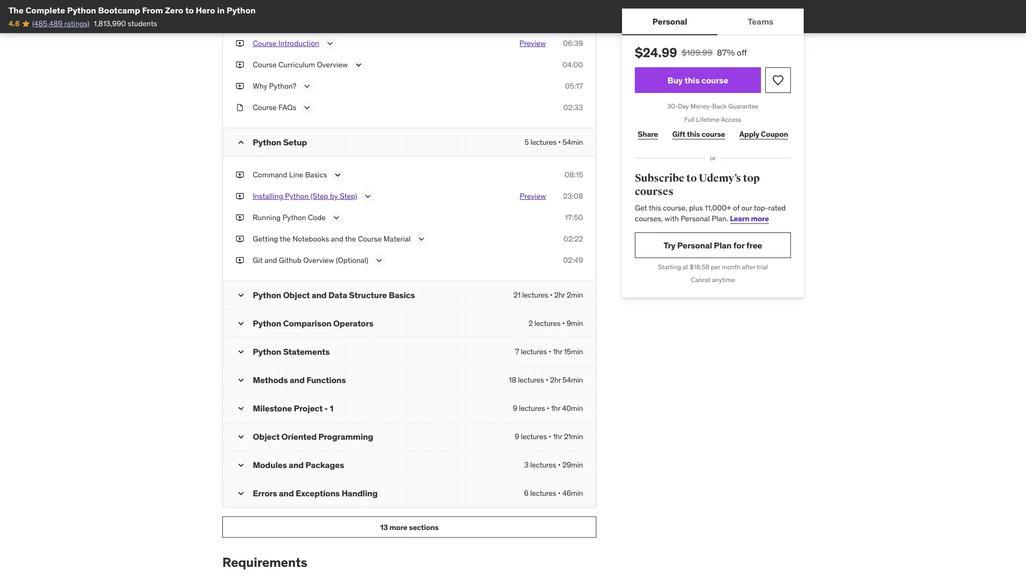 Task type: describe. For each thing, give the bounding box(es) containing it.
in
[[217, 5, 225, 16]]

11,000+
[[705, 203, 732, 213]]

students
[[128, 19, 157, 28]]

get this course, plus 11,000+ of our top-rated courses, with personal plan.
[[635, 203, 786, 223]]

xsmall image for course
[[236, 38, 244, 49]]

course for course curriculum overview
[[253, 60, 277, 70]]

lectures for -
[[519, 404, 545, 413]]

guarantee
[[729, 102, 759, 110]]

1 vertical spatial basics
[[389, 290, 415, 301]]

milestone
[[253, 403, 292, 414]]

• for and
[[550, 290, 553, 300]]

02:49
[[563, 256, 583, 265]]

0 horizontal spatial basics
[[305, 170, 327, 180]]

lectures for operators
[[535, 319, 561, 328]]

python down 'git'
[[253, 290, 281, 301]]

curriculum
[[279, 60, 315, 70]]

2 lectures • 9min
[[529, 319, 583, 328]]

plus
[[690, 203, 703, 213]]

installing python (step by step)
[[253, 192, 358, 201]]

packages
[[306, 460, 344, 471]]

this for get
[[649, 203, 662, 213]]

project
[[294, 403, 323, 414]]

show lecture description image for command line basics
[[333, 170, 343, 181]]

xsmall image for course faqs
[[236, 103, 244, 113]]

2
[[529, 319, 533, 328]]

18
[[509, 376, 517, 385]]

21min
[[564, 432, 583, 442]]

2min
[[567, 290, 583, 300]]

python setup
[[253, 137, 307, 148]]

preview for 06:39
[[520, 39, 546, 48]]

code
[[308, 213, 326, 223]]

9 for milestone project - 1
[[513, 404, 518, 413]]

git
[[253, 256, 263, 265]]

course for course introduction
[[253, 39, 277, 48]]

• for programming
[[549, 432, 552, 442]]

9 lectures • 1hr 40min
[[513, 404, 583, 413]]

python right in
[[227, 5, 256, 16]]

small image for python
[[236, 290, 247, 301]]

try personal plan for free
[[664, 240, 763, 251]]

buy
[[668, 75, 683, 86]]

installing python (step by step) button
[[253, 191, 358, 204]]

oriented
[[282, 431, 317, 442]]

off
[[737, 47, 747, 58]]

21
[[514, 290, 521, 300]]

13
[[380, 523, 388, 532]]

2 the from the left
[[345, 234, 356, 244]]

small image for python comparison operators
[[236, 319, 247, 329]]

0 horizontal spatial object
[[253, 431, 280, 442]]

course left material
[[358, 234, 382, 244]]

notebooks
[[293, 234, 329, 244]]

the complete python bootcamp from zero to hero in python
[[9, 5, 256, 16]]

command line basics
[[253, 170, 327, 180]]

python comparison operators
[[253, 318, 374, 329]]

object oriented programming
[[253, 431, 373, 442]]

gift this course link
[[670, 124, 728, 145]]

our
[[742, 203, 753, 213]]

faqs
[[279, 103, 297, 112]]

starting
[[658, 263, 682, 271]]

lectures for exceptions
[[530, 489, 557, 499]]

line
[[289, 170, 304, 180]]

small image for errors and exceptions handling
[[236, 489, 247, 499]]

the
[[9, 5, 24, 16]]

xsmall image for getting the notebooks and the course material
[[236, 234, 244, 245]]

9min
[[567, 319, 583, 328]]

course curriculum overview
[[253, 60, 348, 70]]

lectures right 7
[[521, 347, 547, 357]]

02:22
[[564, 234, 583, 244]]

show lecture description image for getting the notebooks and the course material
[[416, 234, 427, 245]]

4.6
[[9, 19, 20, 28]]

by
[[330, 192, 338, 201]]

programming
[[319, 431, 373, 442]]

show lecture description image for git and github overview (optional)
[[374, 255, 385, 266]]

handling
[[342, 488, 378, 499]]

running python code
[[253, 213, 326, 223]]

small image for python setup
[[236, 137, 247, 148]]

course for course faqs
[[253, 103, 277, 112]]

setup
[[283, 137, 307, 148]]

small image for milestone project - 1
[[236, 404, 247, 414]]

show lecture description image for course curriculum overview
[[353, 60, 364, 70]]

and up (optional)
[[331, 234, 344, 244]]

apply coupon button
[[737, 124, 791, 145]]

back
[[713, 102, 727, 110]]

preview for 23:08
[[520, 192, 546, 201]]

requirements
[[222, 555, 308, 571]]

apply coupon
[[740, 130, 789, 139]]

per
[[711, 263, 721, 271]]

milestone project - 1
[[253, 403, 334, 414]]

0 vertical spatial overview
[[317, 60, 348, 70]]

lifetime
[[697, 115, 720, 123]]

python up python statements
[[253, 318, 281, 329]]

02:33
[[564, 103, 583, 112]]

23:08
[[563, 192, 583, 201]]

xsmall image for why python?
[[236, 81, 244, 92]]

(optional)
[[336, 256, 369, 265]]

• for -
[[547, 404, 550, 413]]

-
[[325, 403, 328, 414]]

15min
[[564, 347, 583, 357]]

operators
[[333, 318, 374, 329]]

step)
[[340, 192, 358, 201]]

lectures for and
[[523, 290, 549, 300]]

getting
[[253, 234, 278, 244]]

1hr for -
[[551, 404, 561, 413]]

this for buy
[[685, 75, 700, 86]]

more for 13
[[390, 523, 408, 532]]

python up ratings)
[[67, 5, 96, 16]]

get
[[635, 203, 648, 213]]

apply
[[740, 130, 760, 139]]

xsmall image for installing
[[236, 191, 244, 202]]

python inside installing python (step by step) button
[[285, 192, 309, 201]]

• left the 15min
[[549, 347, 552, 357]]

month
[[722, 263, 741, 271]]

cancel
[[691, 276, 711, 284]]

1 vertical spatial overview
[[303, 256, 334, 265]]

learn more link
[[730, 214, 769, 223]]

small image for methods and functions
[[236, 375, 247, 386]]

• for operators
[[563, 319, 565, 328]]

small image for object
[[236, 432, 247, 443]]

from
[[142, 5, 163, 16]]

this for gift
[[687, 130, 700, 139]]

try
[[664, 240, 676, 251]]

modules and packages
[[253, 460, 344, 471]]

access
[[721, 115, 742, 123]]

courses,
[[635, 214, 663, 223]]

small image for modules
[[236, 460, 247, 471]]

why
[[253, 81, 267, 91]]

gift this course
[[673, 130, 726, 139]]

teams
[[748, 16, 774, 27]]



Task type: locate. For each thing, give the bounding box(es) containing it.
this up courses,
[[649, 203, 662, 213]]

1 vertical spatial 54min
[[563, 376, 583, 385]]

getting the notebooks and the course material
[[253, 234, 411, 244]]

and for exceptions
[[279, 488, 294, 499]]

trial
[[757, 263, 768, 271]]

course introduction
[[253, 39, 319, 48]]

git and github overview (optional)
[[253, 256, 369, 265]]

show lecture description image down course curriculum overview
[[302, 81, 313, 92]]

0 horizontal spatial more
[[390, 523, 408, 532]]

personal inside the get this course, plus 11,000+ of our top-rated courses, with personal plan.
[[681, 214, 710, 223]]

more
[[751, 214, 769, 223], [390, 523, 408, 532]]

and for functions
[[290, 375, 305, 386]]

show lecture description image for why python?
[[302, 81, 313, 92]]

methods
[[253, 375, 288, 386]]

46min
[[563, 489, 583, 499]]

05:17
[[565, 81, 583, 91]]

to inside subscribe to udemy's top courses
[[687, 172, 697, 185]]

2 vertical spatial show lecture description image
[[331, 213, 342, 223]]

2hr down 7 lectures • 1hr 15min on the bottom right of the page
[[550, 376, 561, 385]]

6
[[524, 489, 529, 499]]

more down top-
[[751, 214, 769, 223]]

basics right structure
[[389, 290, 415, 301]]

course for buy this course
[[702, 75, 729, 86]]

overview right curriculum
[[317, 60, 348, 70]]

2 small image from the top
[[236, 432, 247, 443]]

0 vertical spatial more
[[751, 214, 769, 223]]

full
[[685, 115, 695, 123]]

1
[[330, 403, 334, 414]]

• left 2min at the bottom
[[550, 290, 553, 300]]

and right 'git'
[[265, 256, 277, 265]]

more for learn
[[751, 214, 769, 223]]

0 vertical spatial course
[[702, 75, 729, 86]]

python statements
[[253, 346, 330, 357]]

this right gift
[[687, 130, 700, 139]]

• left 46min
[[558, 489, 561, 499]]

$24.99 $189.99 87% off
[[635, 44, 747, 60]]

python left code
[[283, 213, 306, 223]]

and left data
[[312, 290, 327, 301]]

0 horizontal spatial the
[[280, 234, 291, 244]]

course down why
[[253, 103, 277, 112]]

course introduction button
[[253, 38, 319, 51]]

• for functions
[[546, 376, 549, 385]]

0 vertical spatial 2hr
[[555, 290, 565, 300]]

show lecture description image for running python code
[[331, 213, 342, 223]]

free
[[747, 240, 763, 251]]

1 the from the left
[[280, 234, 291, 244]]

this inside the get this course, plus 11,000+ of our top-rated courses, with personal plan.
[[649, 203, 662, 213]]

21 lectures • 2hr 2min
[[514, 290, 583, 300]]

this right buy on the right
[[685, 75, 700, 86]]

lectures down 18 lectures • 2hr 54min
[[519, 404, 545, 413]]

1 vertical spatial 9
[[515, 432, 519, 442]]

1,813,990
[[94, 19, 126, 28]]

xsmall image for course curriculum overview
[[236, 60, 244, 70]]

2hr left 2min at the bottom
[[555, 290, 565, 300]]

9 down 18
[[513, 404, 518, 413]]

course up why
[[253, 60, 277, 70]]

54min up '40min' at bottom
[[563, 376, 583, 385]]

course left introduction
[[253, 39, 277, 48]]

1 vertical spatial this
[[687, 130, 700, 139]]

3 xsmall image from the top
[[236, 103, 244, 113]]

2 xsmall image from the top
[[236, 81, 244, 92]]

python down line
[[285, 192, 309, 201]]

personal inside button
[[653, 16, 688, 27]]

1 horizontal spatial object
[[283, 290, 310, 301]]

preview left 06:39
[[520, 39, 546, 48]]

1 small image from the top
[[236, 137, 247, 148]]

or
[[710, 154, 716, 162]]

3
[[525, 461, 529, 470]]

course up back
[[702, 75, 729, 86]]

0 vertical spatial xsmall image
[[236, 38, 244, 49]]

9 down 9 lectures • 1hr 40min
[[515, 432, 519, 442]]

course for gift this course
[[702, 130, 726, 139]]

1 vertical spatial small image
[[236, 432, 247, 443]]

17:50
[[565, 213, 583, 223]]

day
[[678, 102, 689, 110]]

54min up 08:15
[[563, 138, 583, 147]]

0 vertical spatial to
[[185, 5, 194, 16]]

course inside button
[[702, 75, 729, 86]]

• left "9min" on the right bottom of page
[[563, 319, 565, 328]]

lectures right 3 at the bottom
[[531, 461, 557, 470]]

course down lifetime
[[702, 130, 726, 139]]

1 vertical spatial xsmall image
[[236, 191, 244, 202]]

python left setup
[[253, 137, 281, 148]]

0 horizontal spatial to
[[185, 5, 194, 16]]

for
[[734, 240, 745, 251]]

0 vertical spatial small image
[[236, 290, 247, 301]]

personal up $16.58 in the top right of the page
[[678, 240, 713, 251]]

1 xsmall image from the top
[[236, 38, 244, 49]]

29min
[[563, 461, 583, 470]]

3 small image from the top
[[236, 460, 247, 471]]

to right the zero at the left top
[[185, 5, 194, 16]]

github
[[279, 256, 302, 265]]

small image for python statements
[[236, 347, 247, 358]]

course inside button
[[253, 39, 277, 48]]

2 xsmall image from the top
[[236, 191, 244, 202]]

xsmall image left installing
[[236, 191, 244, 202]]

30-
[[668, 102, 678, 110]]

1 vertical spatial 2hr
[[550, 376, 561, 385]]

learn more
[[730, 214, 769, 223]]

plan
[[714, 240, 732, 251]]

personal up the $24.99
[[653, 16, 688, 27]]

overview down the "notebooks"
[[303, 256, 334, 265]]

0 vertical spatial this
[[685, 75, 700, 86]]

$16.58
[[690, 263, 710, 271]]

and right modules
[[289, 460, 304, 471]]

0 vertical spatial 9
[[513, 404, 518, 413]]

after
[[742, 263, 756, 271]]

and for packages
[[289, 460, 304, 471]]

1 course from the top
[[702, 75, 729, 86]]

18 lectures • 2hr 54min
[[509, 376, 583, 385]]

0 vertical spatial preview
[[520, 39, 546, 48]]

0 vertical spatial object
[[283, 290, 310, 301]]

udemy's
[[699, 172, 742, 185]]

40min
[[562, 404, 583, 413]]

show lecture description image for course faqs
[[302, 103, 313, 113]]

methods and functions
[[253, 375, 346, 386]]

show lecture description image
[[302, 81, 313, 92], [363, 191, 374, 202], [331, 213, 342, 223]]

small image
[[236, 290, 247, 301], [236, 432, 247, 443], [236, 460, 247, 471]]

1 54min from the top
[[563, 138, 583, 147]]

9 for object oriented programming
[[515, 432, 519, 442]]

1 horizontal spatial to
[[687, 172, 697, 185]]

13 more sections button
[[222, 517, 597, 538]]

preview
[[520, 39, 546, 48], [520, 192, 546, 201]]

object up modules
[[253, 431, 280, 442]]

gift
[[673, 130, 686, 139]]

0 vertical spatial 1hr
[[553, 347, 563, 357]]

lectures up 3 at the bottom
[[521, 432, 547, 442]]

tab list
[[622, 9, 804, 35]]

13 more sections
[[380, 523, 439, 532]]

4 xsmall image from the top
[[236, 170, 244, 180]]

personal down "plus"
[[681, 214, 710, 223]]

preview left 23:08
[[520, 192, 546, 201]]

learn
[[730, 214, 750, 223]]

the up (optional)
[[345, 234, 356, 244]]

zero
[[165, 5, 183, 16]]

money-
[[691, 102, 713, 110]]

xsmall image for git and github overview (optional)
[[236, 255, 244, 266]]

08:15
[[565, 170, 583, 180]]

xsmall image for running python code
[[236, 213, 244, 223]]

xsmall image for command line basics
[[236, 170, 244, 180]]

1 horizontal spatial the
[[345, 234, 356, 244]]

share
[[638, 130, 658, 139]]

xsmall image
[[236, 60, 244, 70], [236, 81, 244, 92], [236, 103, 244, 113], [236, 170, 244, 180], [236, 213, 244, 223], [236, 234, 244, 245], [236, 255, 244, 266]]

this inside button
[[685, 75, 700, 86]]

0 vertical spatial personal
[[653, 16, 688, 27]]

object
[[283, 290, 310, 301], [253, 431, 280, 442]]

• up 9 lectures • 1hr 40min
[[546, 376, 549, 385]]

1 vertical spatial object
[[253, 431, 280, 442]]

python up methods
[[253, 346, 281, 357]]

to left udemy's
[[687, 172, 697, 185]]

6 xsmall image from the top
[[236, 234, 244, 245]]

• left the 29min
[[558, 461, 561, 470]]

1 xsmall image from the top
[[236, 60, 244, 70]]

and right errors
[[279, 488, 294, 499]]

0 horizontal spatial show lecture description image
[[302, 81, 313, 92]]

of
[[734, 203, 740, 213]]

• for packages
[[558, 461, 561, 470]]

• for exceptions
[[558, 489, 561, 499]]

lectures right the 21
[[523, 290, 549, 300]]

6 small image from the top
[[236, 489, 247, 499]]

coupon
[[761, 130, 789, 139]]

course faqs
[[253, 103, 297, 112]]

lectures for functions
[[518, 376, 544, 385]]

2 horizontal spatial show lecture description image
[[363, 191, 374, 202]]

tab list containing personal
[[622, 9, 804, 35]]

lectures for programming
[[521, 432, 547, 442]]

2 course from the top
[[702, 130, 726, 139]]

5
[[525, 138, 529, 147]]

wishlist image
[[772, 74, 785, 87]]

1 horizontal spatial basics
[[389, 290, 415, 301]]

xsmall image
[[236, 38, 244, 49], [236, 191, 244, 202]]

lectures right 5
[[531, 138, 557, 147]]

9 lectures • 1hr 21min
[[515, 432, 583, 442]]

2 small image from the top
[[236, 319, 247, 329]]

starting at $16.58 per month after trial cancel anytime
[[658, 263, 768, 284]]

1 preview from the top
[[520, 39, 546, 48]]

(485,489
[[32, 19, 63, 28]]

1 vertical spatial to
[[687, 172, 697, 185]]

9
[[513, 404, 518, 413], [515, 432, 519, 442]]

the right getting
[[280, 234, 291, 244]]

2hr for python object and data structure basics
[[555, 290, 565, 300]]

top-
[[754, 203, 769, 213]]

object up comparison
[[283, 290, 310, 301]]

4 small image from the top
[[236, 375, 247, 386]]

1hr left '21min'
[[553, 432, 563, 442]]

data
[[329, 290, 347, 301]]

2 vertical spatial small image
[[236, 460, 247, 471]]

1hr for programming
[[553, 432, 563, 442]]

this
[[685, 75, 700, 86], [687, 130, 700, 139], [649, 203, 662, 213]]

top
[[743, 172, 760, 185]]

show lecture description image
[[325, 38, 335, 49], [353, 60, 364, 70], [302, 103, 313, 113], [333, 170, 343, 181], [416, 234, 427, 245], [374, 255, 385, 266]]

0 vertical spatial show lecture description image
[[302, 81, 313, 92]]

3 small image from the top
[[236, 347, 247, 358]]

course,
[[663, 203, 688, 213]]

2 preview from the top
[[520, 192, 546, 201]]

1 vertical spatial personal
[[681, 214, 710, 223]]

python object and data structure basics
[[253, 290, 415, 301]]

and right methods
[[290, 375, 305, 386]]

lectures right 18
[[518, 376, 544, 385]]

• left '21min'
[[549, 432, 552, 442]]

1hr left the 15min
[[553, 347, 563, 357]]

1 small image from the top
[[236, 290, 247, 301]]

5 xsmall image from the top
[[236, 213, 244, 223]]

buy this course
[[668, 75, 729, 86]]

1 horizontal spatial more
[[751, 214, 769, 223]]

2 vertical spatial personal
[[678, 240, 713, 251]]

1 vertical spatial more
[[390, 523, 408, 532]]

installing
[[253, 192, 283, 201]]

lectures for packages
[[531, 461, 557, 470]]

0 vertical spatial 54min
[[563, 138, 583, 147]]

rated
[[769, 203, 786, 213]]

plan.
[[712, 214, 729, 223]]

more right 13
[[390, 523, 408, 532]]

comparison
[[283, 318, 332, 329]]

and
[[331, 234, 344, 244], [265, 256, 277, 265], [312, 290, 327, 301], [290, 375, 305, 386], [289, 460, 304, 471], [279, 488, 294, 499]]

0 vertical spatial basics
[[305, 170, 327, 180]]

basics
[[305, 170, 327, 180], [389, 290, 415, 301]]

lectures right 2 at the bottom right of the page
[[535, 319, 561, 328]]

5 small image from the top
[[236, 404, 247, 414]]

7 xsmall image from the top
[[236, 255, 244, 266]]

small image
[[236, 137, 247, 148], [236, 319, 247, 329], [236, 347, 247, 358], [236, 375, 247, 386], [236, 404, 247, 414], [236, 489, 247, 499]]

running
[[253, 213, 281, 223]]

1 vertical spatial show lecture description image
[[363, 191, 374, 202]]

and for github
[[265, 256, 277, 265]]

2 54min from the top
[[563, 376, 583, 385]]

• right 5
[[559, 138, 561, 147]]

1 vertical spatial 1hr
[[551, 404, 561, 413]]

$189.99
[[682, 47, 713, 58]]

more inside button
[[390, 523, 408, 532]]

1 vertical spatial course
[[702, 130, 726, 139]]

show lecture description image right step)
[[363, 191, 374, 202]]

share button
[[635, 124, 661, 145]]

• left '40min' at bottom
[[547, 404, 550, 413]]

lectures right 6
[[530, 489, 557, 499]]

87%
[[717, 47, 735, 58]]

2 vertical spatial this
[[649, 203, 662, 213]]

basics right line
[[305, 170, 327, 180]]

buy this course button
[[635, 67, 761, 93]]

anytime
[[713, 276, 735, 284]]

2hr for methods and functions
[[550, 376, 561, 385]]

xsmall image left course introduction
[[236, 38, 244, 49]]

1 vertical spatial preview
[[520, 192, 546, 201]]

1hr left '40min' at bottom
[[551, 404, 561, 413]]

show lecture description image right code
[[331, 213, 342, 223]]

1 horizontal spatial show lecture description image
[[331, 213, 342, 223]]

30-day money-back guarantee full lifetime access
[[668, 102, 759, 123]]

sections
[[409, 523, 439, 532]]

2 vertical spatial 1hr
[[553, 432, 563, 442]]



Task type: vqa. For each thing, say whether or not it's contained in the screenshot.
1st the preview from the top
yes



